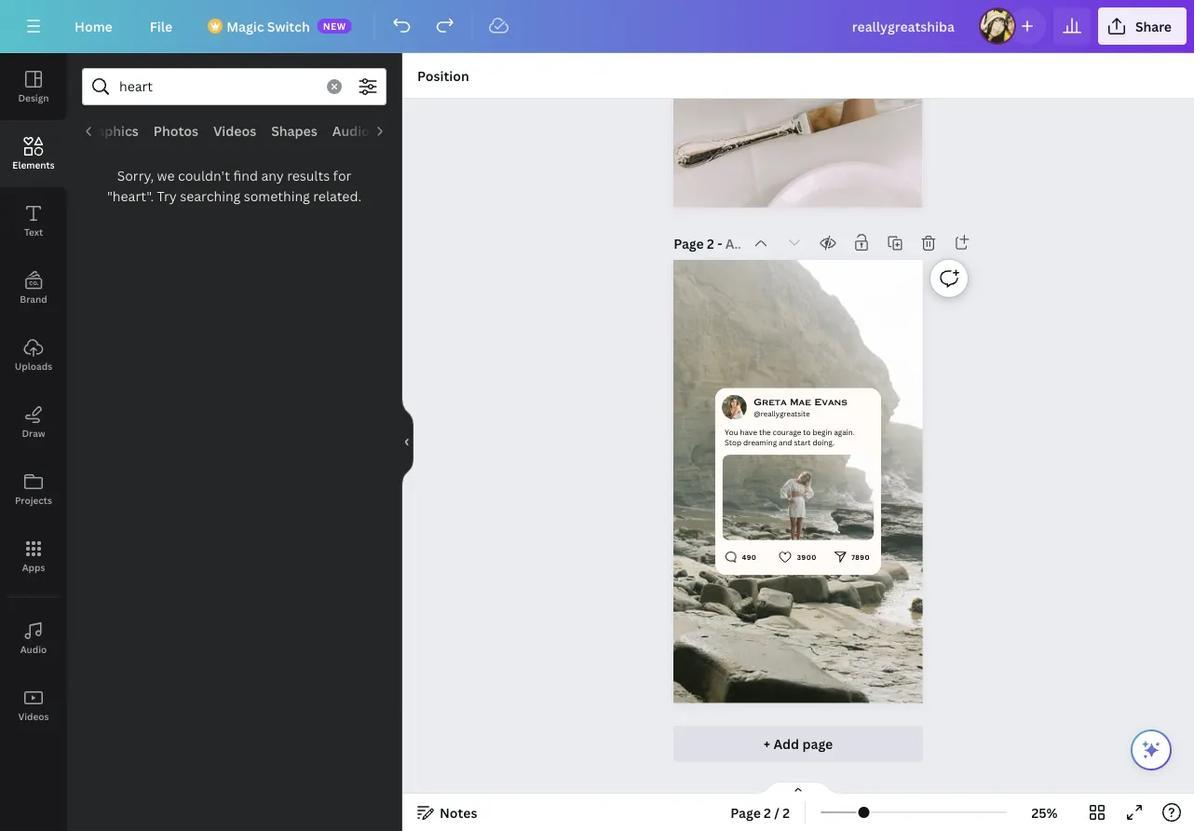 Task type: describe. For each thing, give the bounding box(es) containing it.
draw
[[22, 427, 45, 439]]

"heart".
[[107, 187, 154, 205]]

2 for /
[[764, 804, 772, 821]]

file button
[[135, 7, 187, 45]]

frames button
[[377, 113, 438, 148]]

switch
[[267, 17, 310, 35]]

notes
[[440, 804, 478, 821]]

draw button
[[0, 389, 67, 456]]

0 vertical spatial videos
[[213, 122, 256, 139]]

Design title text field
[[838, 7, 972, 45]]

again.
[[835, 427, 855, 438]]

photos button
[[146, 113, 205, 148]]

shapes button
[[263, 113, 325, 148]]

page 2 -
[[674, 235, 726, 252]]

-
[[718, 235, 723, 252]]

greta mae evans
[[754, 400, 848, 408]]

any
[[261, 166, 284, 184]]

graphics
[[82, 122, 138, 139]]

you
[[725, 427, 739, 438]]

courage
[[773, 427, 802, 438]]

start
[[794, 438, 811, 448]]

+ add page
[[764, 736, 833, 754]]

have
[[741, 427, 758, 438]]

design button
[[0, 53, 67, 120]]

projects
[[15, 494, 52, 506]]

couldn't
[[178, 166, 230, 184]]

1 horizontal spatial videos button
[[205, 113, 263, 148]]

related.
[[313, 187, 362, 205]]

+
[[764, 736, 771, 754]]

490 3900 7890
[[743, 553, 870, 562]]

canva assistant image
[[1141, 739, 1163, 761]]

notes button
[[410, 798, 485, 828]]

/
[[775, 804, 780, 821]]

try
[[157, 187, 177, 205]]

frames
[[384, 122, 431, 139]]

projects button
[[0, 456, 67, 523]]

shapes
[[271, 122, 317, 139]]

results
[[287, 166, 330, 184]]

home link
[[60, 7, 127, 45]]

magic switch
[[227, 17, 310, 35]]

for
[[333, 166, 352, 184]]

doing.
[[813, 438, 835, 448]]

page 2 / 2
[[731, 804, 790, 821]]

find
[[233, 166, 258, 184]]

2 horizontal spatial 2
[[783, 804, 790, 821]]

searching
[[180, 187, 241, 205]]

7890
[[852, 553, 870, 562]]

25%
[[1032, 804, 1058, 821]]

page 2 / 2 button
[[723, 798, 798, 828]]

home
[[75, 17, 113, 35]]

and
[[779, 438, 793, 448]]

3900
[[798, 553, 817, 562]]

brand button
[[0, 254, 67, 322]]

uploads button
[[0, 322, 67, 389]]

new
[[323, 20, 346, 32]]

490
[[743, 553, 757, 562]]

2 for -
[[707, 235, 715, 252]]

evans
[[815, 400, 848, 408]]

elements
[[12, 158, 55, 171]]

videos inside side panel tab list
[[18, 710, 49, 723]]

1 vertical spatial audio button
[[0, 605, 67, 672]]

share button
[[1099, 7, 1187, 45]]



Task type: vqa. For each thing, say whether or not it's contained in the screenshot.
"Doing."
yes



Task type: locate. For each thing, give the bounding box(es) containing it.
dreaming
[[744, 438, 777, 448]]

apps button
[[0, 523, 67, 590]]

1 horizontal spatial audio
[[332, 122, 369, 139]]

0 horizontal spatial audio button
[[0, 605, 67, 672]]

+ add page button
[[674, 726, 923, 763]]

0 horizontal spatial videos
[[18, 710, 49, 723]]

page
[[674, 235, 704, 252], [731, 804, 761, 821]]

page inside page 2 / 2 button
[[731, 804, 761, 821]]

brand
[[20, 293, 47, 305]]

0 horizontal spatial audio
[[20, 643, 47, 656]]

videos
[[213, 122, 256, 139], [18, 710, 49, 723]]

begin
[[813, 427, 833, 438]]

audio down apps
[[20, 643, 47, 656]]

1 vertical spatial videos button
[[0, 672, 67, 739]]

position
[[417, 67, 469, 84]]

audio button down apps
[[0, 605, 67, 672]]

audio
[[332, 122, 369, 139], [20, 643, 47, 656]]

1 horizontal spatial page
[[731, 804, 761, 821]]

1 horizontal spatial videos
[[213, 122, 256, 139]]

graphics button
[[74, 113, 146, 148]]

greta
[[754, 400, 787, 408]]

2 left -
[[707, 235, 715, 252]]

25% button
[[1015, 798, 1075, 828]]

2
[[707, 235, 715, 252], [764, 804, 772, 821], [783, 804, 790, 821]]

0 horizontal spatial page
[[674, 235, 704, 252]]

page left the /
[[731, 804, 761, 821]]

design
[[18, 91, 49, 104]]

share
[[1136, 17, 1172, 35]]

0 vertical spatial page
[[674, 235, 704, 252]]

1 vertical spatial audio
[[20, 643, 47, 656]]

page for page 2 / 2
[[731, 804, 761, 821]]

magic
[[227, 17, 264, 35]]

we
[[157, 166, 175, 184]]

uploads
[[15, 360, 52, 372]]

1 vertical spatial page
[[731, 804, 761, 821]]

sorry, we couldn't find any results for "heart". try searching something related.
[[107, 166, 362, 205]]

audio button up for
[[325, 113, 377, 148]]

0 vertical spatial audio button
[[325, 113, 377, 148]]

videos button
[[205, 113, 263, 148], [0, 672, 67, 739]]

page
[[803, 736, 833, 754]]

file
[[150, 17, 173, 35]]

main menu bar
[[0, 0, 1195, 53]]

side panel tab list
[[0, 53, 67, 739]]

0 vertical spatial audio
[[332, 122, 369, 139]]

2 left the /
[[764, 804, 772, 821]]

@reallygreatsite
[[754, 409, 810, 418]]

audio button
[[325, 113, 377, 148], [0, 605, 67, 672]]

show pages image
[[754, 781, 843, 796]]

page for page 2 -
[[674, 235, 704, 252]]

audio inside side panel tab list
[[20, 643, 47, 656]]

elements button
[[0, 120, 67, 187]]

text
[[24, 226, 43, 238]]

photos
[[153, 122, 198, 139]]

Page title text field
[[726, 234, 741, 253]]

to
[[804, 427, 811, 438]]

audio up for
[[332, 122, 369, 139]]

0 horizontal spatial 2
[[707, 235, 715, 252]]

position button
[[410, 61, 477, 90]]

page left -
[[674, 235, 704, 252]]

text button
[[0, 187, 67, 254]]

1 horizontal spatial 2
[[764, 804, 772, 821]]

1 horizontal spatial audio button
[[325, 113, 377, 148]]

the
[[760, 427, 771, 438]]

0 horizontal spatial videos button
[[0, 672, 67, 739]]

0 vertical spatial videos button
[[205, 113, 263, 148]]

apps
[[22, 561, 45, 574]]

something
[[244, 187, 310, 205]]

1 vertical spatial videos
[[18, 710, 49, 723]]

stop
[[725, 438, 742, 448]]

you have the courage to begin again. stop dreaming and start doing.
[[725, 427, 855, 448]]

Search elements search field
[[119, 69, 316, 104]]

mae
[[791, 400, 812, 408]]

2 right the /
[[783, 804, 790, 821]]

hide image
[[402, 397, 414, 487]]

add
[[774, 736, 800, 754]]

sorry,
[[117, 166, 154, 184]]



